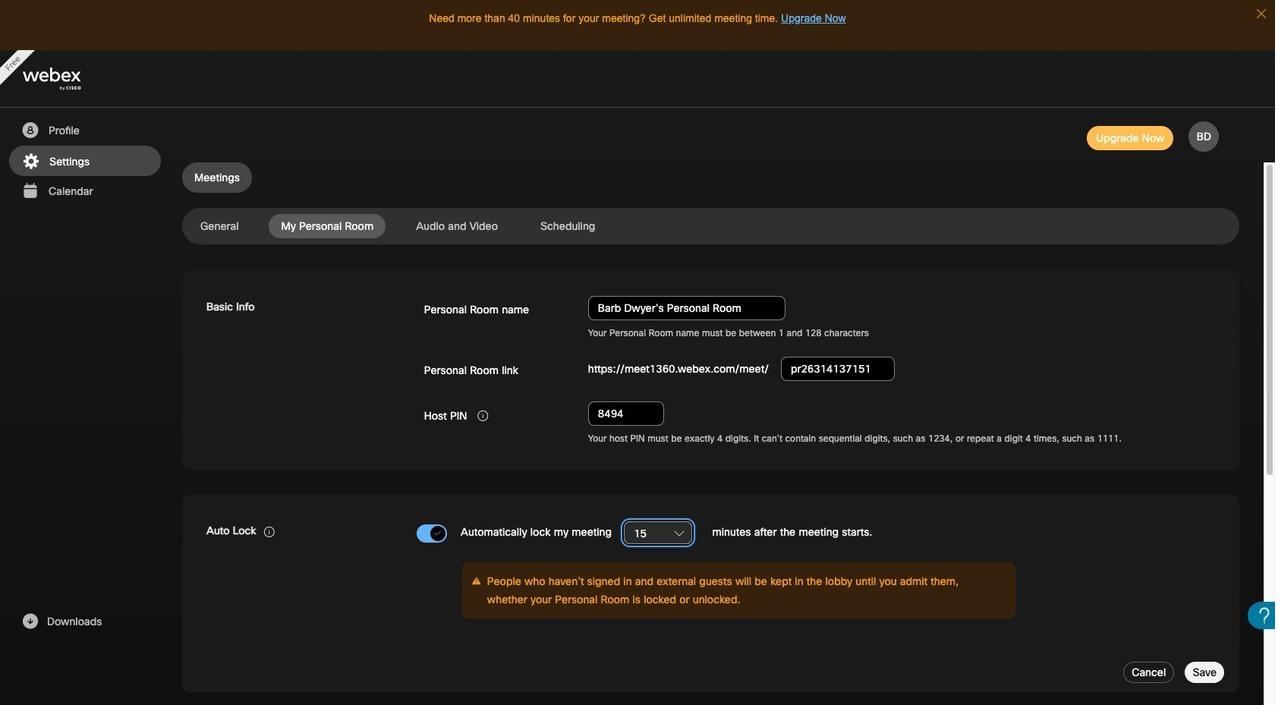 Task type: describe. For each thing, give the bounding box(es) containing it.
cisco webex image
[[23, 68, 114, 91]]

mds settings_filled image
[[21, 153, 40, 171]]

mds check_bold image
[[434, 529, 442, 539]]

mds people circle_filled image
[[20, 121, 39, 140]]



Task type: vqa. For each thing, say whether or not it's contained in the screenshot.
"mds cancel_bold" icon
no



Task type: locate. For each thing, give the bounding box(es) containing it.
alert
[[588, 328, 1215, 340]]

mds content download_filled image
[[20, 613, 39, 631]]

1 tab list from the top
[[182, 162, 1240, 193]]

0 vertical spatial tab list
[[182, 162, 1240, 193]]

None text field
[[588, 296, 786, 320], [781, 357, 895, 381], [588, 402, 664, 426], [588, 296, 786, 320], [781, 357, 895, 381], [588, 402, 664, 426]]

2 tab list from the top
[[182, 214, 1240, 238]]

tab list
[[182, 162, 1240, 193], [182, 214, 1240, 238]]

mds meetings_filled image
[[20, 182, 39, 200]]

banner
[[0, 50, 1275, 108]]

1 vertical spatial tab list
[[182, 214, 1240, 238]]



